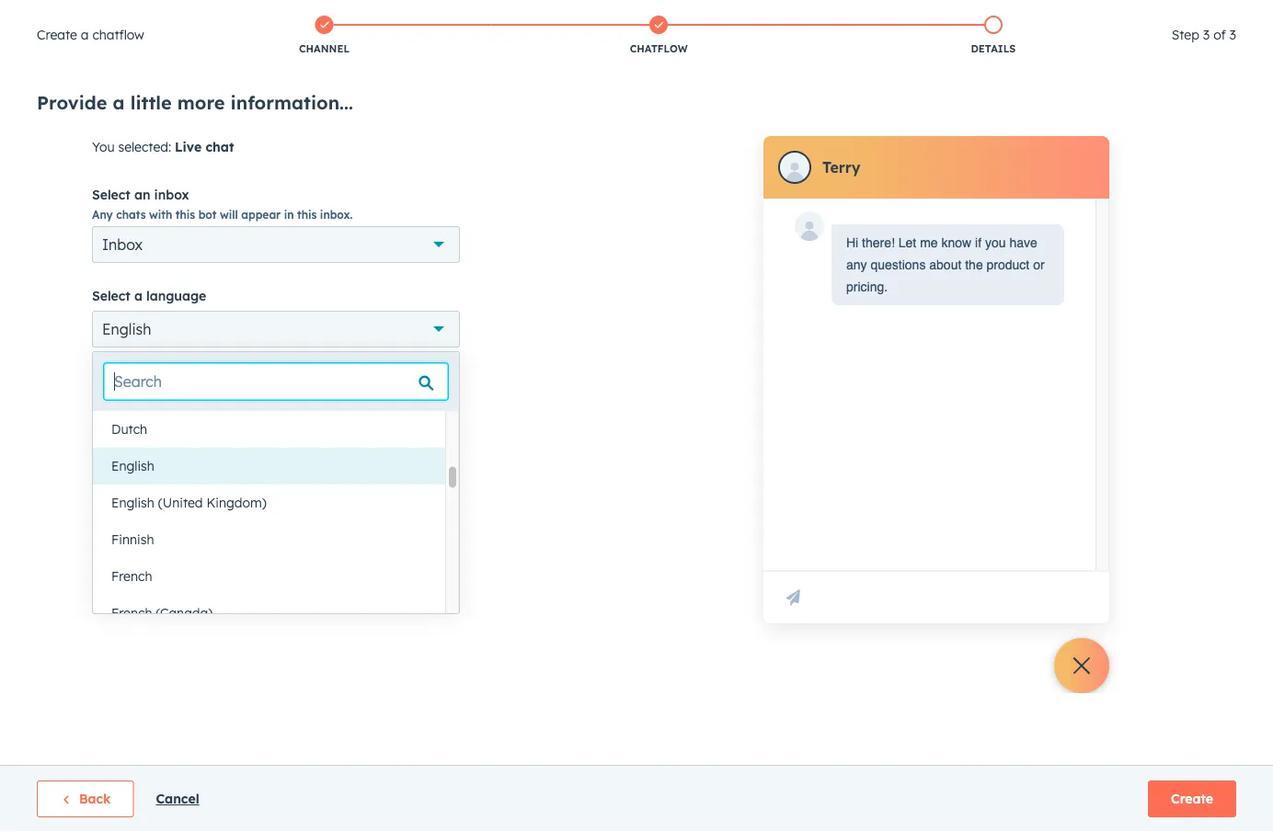 Task type: locate. For each thing, give the bounding box(es) containing it.
1 vertical spatial a
[[113, 91, 125, 114]]

2 select from the top
[[92, 288, 131, 304]]

you
[[92, 139, 115, 155]]

2 link opens in a new window image from the top
[[304, 356, 315, 367]]

hi there! let me know if you have any questions about the product or pricing.
[[847, 236, 1045, 294]]

1 vertical spatial select
[[92, 288, 131, 304]]

1 horizontal spatial menu item
[[1109, 0, 1252, 29]]

chatflow completed list item
[[492, 12, 826, 60]]

upgrade image
[[847, 8, 864, 25]]

create for create a chatflow
[[37, 27, 77, 43]]

inbox.
[[320, 208, 353, 221]]

0 vertical spatial french
[[111, 569, 152, 585]]

link opens in a new window image
[[304, 353, 315, 369], [304, 356, 315, 367]]

if
[[976, 236, 982, 250]]

of
[[1214, 27, 1226, 43]]

2 3 from the left
[[1230, 27, 1237, 43]]

3 left of
[[1204, 27, 1210, 43]]

1 vertical spatial english
[[111, 458, 154, 474]]

learn
[[92, 353, 123, 367]]

kingdom)
[[207, 495, 267, 511]]

supported languages
[[184, 353, 301, 367]]

3
[[1204, 27, 1210, 43], [1230, 27, 1237, 43]]

or
[[1034, 258, 1045, 272]]

list box
[[93, 411, 459, 632]]

2 this from the left
[[297, 208, 317, 221]]

0 vertical spatial a
[[81, 27, 89, 43]]

this right the in
[[297, 208, 317, 221]]

me
[[920, 236, 938, 250]]

create a chatflow
[[37, 27, 144, 43]]

1 this from the left
[[176, 208, 195, 221]]

1 vertical spatial create
[[1172, 791, 1214, 808]]

1 menu item from the left
[[932, 0, 936, 29]]

agent says: hi there! let me know if you have any questions about the product or pricing. element
[[847, 232, 1050, 298]]

select
[[92, 187, 131, 203], [92, 288, 131, 304]]

1 horizontal spatial about
[[930, 258, 962, 272]]

language
[[146, 288, 206, 304]]

select inside select an inbox any chats with this bot will appear in this inbox.
[[92, 187, 131, 203]]

create for create
[[1172, 791, 1214, 808]]

details list item
[[826, 12, 1161, 60]]

you selected: live chat
[[92, 139, 234, 155]]

Search search field
[[104, 364, 448, 400]]

dutch button
[[93, 411, 445, 448]]

english (united kingdom)
[[111, 495, 267, 511]]

little
[[130, 91, 172, 114]]

create button
[[1149, 781, 1237, 818]]

chatflow
[[92, 27, 144, 43]]

0 vertical spatial select
[[92, 187, 131, 203]]

have
[[1010, 236, 1038, 250]]

inbox
[[154, 187, 189, 203]]

list
[[157, 12, 1161, 60]]

marketplaces button
[[972, 0, 1011, 29]]

provide
[[37, 91, 107, 114]]

create inside button
[[1172, 791, 1214, 808]]

0 horizontal spatial a
[[81, 27, 89, 43]]

a for little
[[113, 91, 125, 114]]

french inside button
[[111, 606, 152, 622]]

french inside button
[[111, 569, 152, 585]]

english inside english popup button
[[102, 320, 151, 339]]

a for language
[[134, 288, 143, 304]]

french for french (canada)
[[111, 606, 152, 622]]

inbox button
[[92, 226, 460, 263]]

0 vertical spatial create
[[37, 27, 77, 43]]

1 vertical spatial about
[[127, 353, 159, 367]]

0 horizontal spatial 3
[[1204, 27, 1210, 43]]

3 right of
[[1230, 27, 1237, 43]]

english button
[[93, 448, 445, 485]]

channel
[[299, 42, 350, 55]]

(united
[[158, 495, 203, 511]]

back button
[[37, 781, 134, 818]]

our
[[162, 353, 180, 367]]

back
[[79, 791, 111, 808]]

english up learn about our
[[102, 320, 151, 339]]

a left chatflow on the top
[[81, 27, 89, 43]]

create
[[37, 27, 77, 43], [1172, 791, 1214, 808]]

selected:
[[118, 139, 171, 155]]

0 vertical spatial english
[[102, 320, 151, 339]]

dutch
[[111, 421, 147, 438]]

0 horizontal spatial create
[[37, 27, 77, 43]]

about left our on the top
[[127, 353, 159, 367]]

provide a little more information...
[[37, 91, 353, 114]]

there!
[[862, 236, 895, 250]]

a
[[81, 27, 89, 43], [113, 91, 125, 114], [134, 288, 143, 304]]

2 french from the top
[[111, 606, 152, 622]]

english up finnish
[[111, 495, 154, 511]]

1 select from the top
[[92, 187, 131, 203]]

english down dutch
[[111, 458, 154, 474]]

french (canada)
[[111, 606, 213, 622]]

0 vertical spatial about
[[930, 258, 962, 272]]

1 horizontal spatial this
[[297, 208, 317, 221]]

french
[[111, 569, 152, 585], [111, 606, 152, 622]]

english inside english button
[[111, 458, 154, 474]]

english
[[102, 320, 151, 339], [111, 458, 154, 474], [111, 495, 154, 511]]

a left "language"
[[134, 288, 143, 304]]

1 horizontal spatial 3
[[1230, 27, 1237, 43]]

select down inbox
[[92, 288, 131, 304]]

french button
[[93, 559, 445, 595]]

a left little
[[113, 91, 125, 114]]

0 horizontal spatial menu item
[[932, 0, 936, 29]]

(canada)
[[156, 606, 213, 622]]

1 vertical spatial french
[[111, 606, 152, 622]]

2 horizontal spatial a
[[134, 288, 143, 304]]

french down finnish
[[111, 569, 152, 585]]

this
[[176, 208, 195, 221], [297, 208, 317, 221]]

list box containing dutch
[[93, 411, 459, 632]]

2 vertical spatial a
[[134, 288, 143, 304]]

menu item
[[932, 0, 936, 29], [1109, 0, 1252, 29]]

menu item up search hubspot search field
[[1109, 0, 1252, 29]]

the
[[966, 258, 983, 272]]

about
[[930, 258, 962, 272], [127, 353, 159, 367]]

this left bot
[[176, 208, 195, 221]]

about down know
[[930, 258, 962, 272]]

menu item left calling icon popup button
[[932, 0, 936, 29]]

2 vertical spatial english
[[111, 495, 154, 511]]

1 horizontal spatial create
[[1172, 791, 1214, 808]]

channel completed list item
[[157, 12, 492, 60]]

learn about our
[[92, 353, 184, 367]]

1 french from the top
[[111, 569, 152, 585]]

bot
[[198, 208, 217, 221]]

terry
[[823, 158, 861, 177]]

finnish
[[111, 532, 154, 548]]

select up any
[[92, 187, 131, 203]]

2 menu item from the left
[[1109, 0, 1252, 29]]

0 horizontal spatial this
[[176, 208, 195, 221]]

1 horizontal spatial a
[[113, 91, 125, 114]]

french left (canada)
[[111, 606, 152, 622]]



Task type: vqa. For each thing, say whether or not it's contained in the screenshot.
bot
yes



Task type: describe. For each thing, give the bounding box(es) containing it.
chatflow
[[630, 42, 688, 55]]

list containing channel
[[157, 12, 1161, 60]]

upgrade
[[867, 9, 919, 24]]

appear
[[241, 208, 281, 221]]

link opens in a new window image inside supported languages link
[[304, 356, 315, 367]]

know
[[942, 236, 972, 250]]

more
[[177, 91, 225, 114]]

1 link opens in a new window image from the top
[[304, 353, 315, 369]]

step
[[1172, 27, 1200, 43]]

with
[[149, 208, 172, 221]]

0 horizontal spatial about
[[127, 353, 159, 367]]

information...
[[231, 91, 353, 114]]

hi
[[847, 236, 859, 250]]

english inside english (united kingdom) button
[[111, 495, 154, 511]]

will
[[220, 208, 238, 221]]

french (canada) button
[[93, 595, 445, 632]]

english (united kingdom) button
[[93, 485, 445, 522]]

an
[[134, 187, 150, 203]]

you
[[986, 236, 1006, 250]]

cancel button
[[156, 789, 199, 811]]

details
[[971, 42, 1016, 55]]

step 3 of 3
[[1172, 27, 1237, 43]]

inbox
[[102, 236, 143, 254]]

finnish button
[[93, 522, 445, 559]]

product
[[987, 258, 1030, 272]]

supported
[[184, 353, 240, 367]]

questions
[[871, 258, 926, 272]]

about inside hi there! let me know if you have any questions about the product or pricing.
[[930, 258, 962, 272]]

cancel
[[156, 791, 199, 808]]

let
[[899, 236, 917, 250]]

pricing.
[[847, 280, 888, 294]]

calling icon image
[[945, 7, 961, 24]]

a for chatflow
[[81, 27, 89, 43]]

1 3 from the left
[[1204, 27, 1210, 43]]

select for select a language
[[92, 288, 131, 304]]

any
[[92, 208, 113, 221]]

any
[[847, 258, 867, 272]]

languages
[[244, 353, 301, 367]]

chats
[[116, 208, 146, 221]]

select a language
[[92, 288, 206, 304]]

select an inbox any chats with this bot will appear in this inbox.
[[92, 187, 353, 221]]

marketplaces image
[[983, 8, 1000, 25]]

live
[[175, 139, 202, 155]]

select for select an inbox any chats with this bot will appear in this inbox.
[[92, 187, 131, 203]]

chat
[[206, 139, 234, 155]]

supported languages link
[[184, 353, 318, 369]]

Search HubSpot search field
[[1015, 39, 1241, 70]]

french for french
[[111, 569, 152, 585]]

calling icon button
[[937, 3, 969, 27]]

english button
[[92, 311, 460, 348]]

upgrade menu
[[834, 0, 1252, 29]]

in
[[284, 208, 294, 221]]



